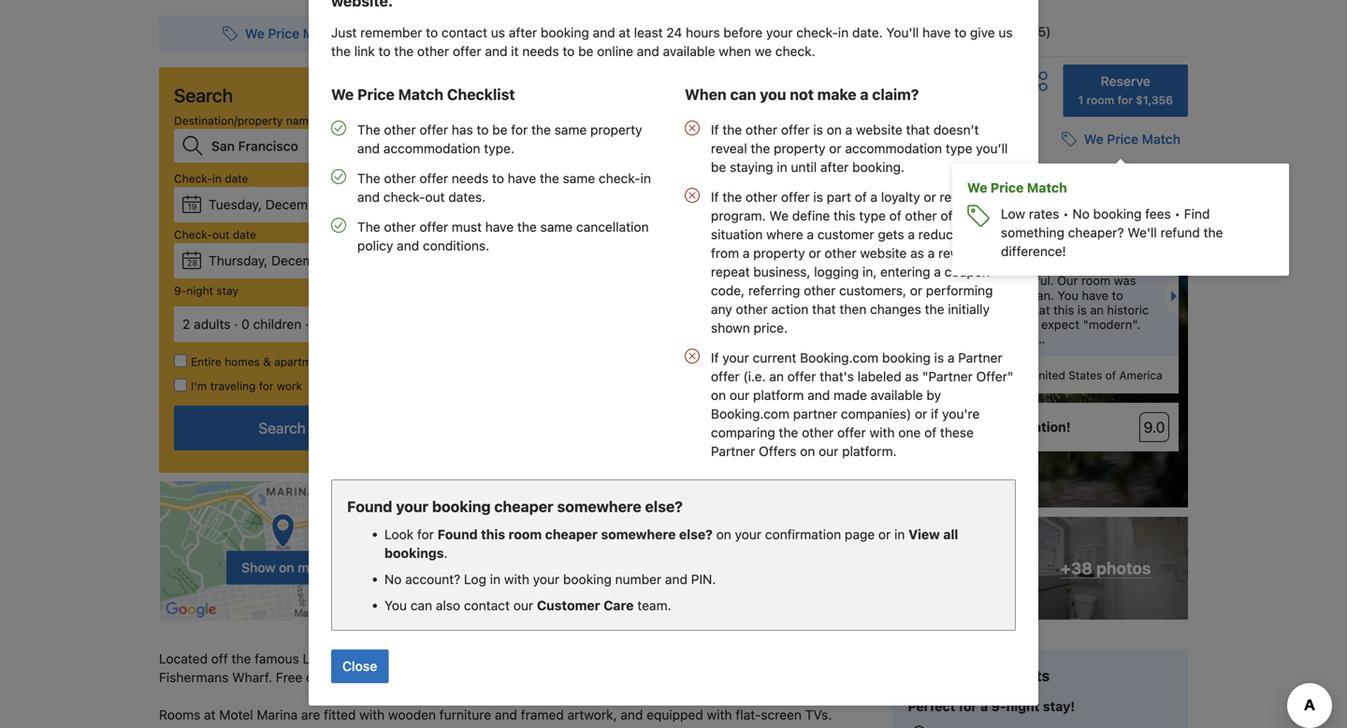 Task type: vqa. For each thing, say whether or not it's contained in the screenshot.
'is' in what kind of breakfast is served at tenaya at yosemite? DROPDOWN BUTTON
no



Task type: locate. For each thing, give the bounding box(es) containing it.
in inside search section
[[212, 172, 222, 185]]

our
[[1057, 274, 1078, 288]]

reserve 1 room for $1,356
[[1078, 73, 1173, 107]]

0 vertical spatial no
[[1072, 206, 1090, 222]]

1 horizontal spatial from
[[769, 652, 797, 667]]

offer
[[453, 43, 481, 59], [419, 122, 448, 138], [781, 122, 810, 138], [419, 171, 448, 186], [781, 189, 810, 205], [941, 208, 969, 224], [419, 219, 448, 235], [711, 369, 740, 384], [787, 369, 816, 384], [837, 425, 866, 441]]

in up tuesday,
[[212, 172, 222, 185]]

our
[[730, 388, 750, 403], [819, 444, 839, 459], [513, 598, 533, 614]]

0 horizontal spatial excellent
[[484, 156, 543, 171]]

1 vertical spatial same
[[563, 171, 595, 186]]

we price match
[[1084, 132, 1181, 147], [967, 180, 1067, 196]]

offer right "ca" at the right of page
[[781, 122, 810, 138]]

other inside the other offer has to be for the same property and accommodation type.
[[384, 122, 416, 138]]

1 vertical spatial after
[[820, 159, 849, 175]]

no
[[1072, 206, 1090, 222], [384, 572, 402, 587]]

have down type.
[[508, 171, 536, 186]]

can left also
[[410, 598, 432, 614]]

website inside if the other offer is part of a loyalty or rewards program. we define this type of other offer as any situation where a customer gets a reduced price from a property or other website as a reward for repeat business, logging in, entering a coupon code, referring other customers, or performing any other action that then changes the initially shown price.
[[860, 246, 907, 261]]

shown
[[711, 320, 750, 336]]

to up historic
[[1112, 288, 1123, 302]]

any
[[990, 208, 1011, 224], [711, 302, 732, 317]]

2023 for thursday, december 28, 2023
[[360, 253, 392, 268]]

in left date.
[[838, 25, 849, 40]]

1
[[1078, 94, 1083, 107]]

be down reveal
[[711, 159, 726, 175]]

kitchen
[[313, 727, 357, 729]]

0 vertical spatial can
[[730, 86, 756, 103]]

0 horizontal spatial night
[[186, 284, 213, 297]]

overview
[[435, 24, 491, 39]]

the inside the other offer has to be for the same property and accommodation type.
[[357, 122, 380, 138]]

booking.com up comparing
[[711, 406, 790, 422]]

our down no account? log in with your booking number and pin.
[[513, 598, 533, 614]]

care
[[604, 598, 634, 614]]

be
[[578, 43, 594, 59], [492, 122, 508, 138], [711, 159, 726, 175]]

0 vertical spatial at
[[619, 25, 630, 40]]

type inside if the other offer is on a website that doesn't reveal the property or accommodation type you'll be staying in until after booking.
[[946, 141, 972, 156]]

1 vertical spatial 9-
[[991, 699, 1006, 715]]

for inside 'reserve 1 room for $1,356'
[[1117, 94, 1133, 107]]

america up scored 9.0 element
[[1119, 369, 1162, 382]]

on right 94123,
[[827, 122, 842, 138]]

code,
[[711, 283, 745, 298]]

in
[[838, 25, 849, 40], [777, 159, 787, 175], [640, 171, 651, 186], [212, 172, 222, 185], [894, 527, 905, 543], [490, 572, 501, 587]]

with left "self-"
[[204, 727, 229, 729]]

0 vertical spatial be
[[578, 43, 594, 59]]

partner
[[793, 406, 837, 422]]

extremely
[[1080, 259, 1136, 273]]

1 horizontal spatial an
[[1090, 303, 1104, 317]]

something
[[1001, 225, 1064, 240]]

property inside the other offer has to be for the same property and accommodation type.
[[590, 122, 642, 138]]

28
[[187, 258, 198, 268]]

0 vertical spatial are
[[301, 708, 320, 723]]

give
[[970, 25, 995, 40]]

type up gets
[[859, 208, 886, 224]]

2 vertical spatial if
[[711, 350, 719, 366]]

and inside the office staff were extremely kind and helpful. our room was spotlessly clean. you have to understand that this is an historic hotel so don't expect "modern". the bed was …
[[987, 274, 1008, 288]]

are up kitchen
[[301, 708, 320, 723]]

1 vertical spatial as
[[910, 246, 924, 261]]

the inside the other offer has to be for the same property and accommodation type.
[[531, 122, 551, 138]]

no up cheaper?
[[1072, 206, 1090, 222]]

the inside the other offer must have the same cancellation policy and conditions.
[[357, 219, 380, 235]]

a down situation
[[743, 246, 750, 261]]

street, up parking
[[360, 652, 400, 667]]

historic
[[1107, 303, 1149, 317]]

parking
[[375, 670, 420, 686]]

available inside the if your current booking.com booking is a partner offer (i.e. an offer that's labeled as "partner offer" on our platform and made available by booking.com partner companies) or if you're comparing the other offer with one of these partner offers on our platform.
[[871, 388, 923, 403]]

1 vertical spatial search
[[258, 420, 306, 437]]

lombard
[[472, 135, 525, 151], [303, 652, 356, 667]]

after
[[509, 25, 537, 40], [820, 159, 849, 175]]

of right part
[[855, 189, 867, 205]]

make
[[817, 86, 856, 103]]

2 check- from the top
[[174, 228, 212, 241]]

0 horizontal spatial us
[[491, 25, 505, 40]]

street, inside 2576 lombard street, marina district, san francisco, ca 94123, united states of america
[[529, 135, 569, 151]]

0 horizontal spatial you
[[384, 598, 407, 614]]

check- up 19
[[174, 172, 212, 185]]

our down partner
[[819, 444, 839, 459]]

1 horizontal spatial needs
[[522, 43, 559, 59]]

1 vertical spatial street,
[[360, 652, 400, 667]]

marina up the 2576
[[420, 98, 492, 124]]

1 vertical spatial we price match
[[967, 180, 1067, 196]]

the up wharf.
[[232, 652, 251, 667]]

0 vertical spatial search
[[174, 84, 233, 106]]

be inside the other offer has to be for the same property and accommodation type.
[[492, 122, 508, 138]]

no down bookings at the bottom left of page
[[384, 572, 402, 587]]

room
[[1087, 94, 1114, 107], [1081, 274, 1111, 288], [508, 527, 542, 543]]

0 vertical spatial date
[[225, 172, 248, 185]]

we price match down $1,356
[[1084, 132, 1181, 147]]

is
[[813, 122, 823, 138], [813, 189, 823, 205], [1077, 303, 1087, 317], [934, 350, 944, 366], [652, 652, 661, 667], [424, 670, 434, 686]]

is inside the if your current booking.com booking is a partner offer (i.e. an offer that's labeled as "partner offer" on our platform and made available by booking.com partner companies) or if you're comparing the other offer with one of these partner offers on our platform.
[[934, 350, 944, 366]]

scored 8.3 element
[[1139, 202, 1169, 232]]

we down you'll
[[967, 180, 987, 196]]

after inside if the other offer is on a website that doesn't reveal the property or accommodation type you'll be staying in until after booking.
[[820, 159, 849, 175]]

needs up dates.
[[452, 171, 489, 186]]

0 horizontal spatial after
[[509, 25, 537, 40]]

1 rooms from the top
[[159, 708, 200, 723]]

website down gets
[[860, 246, 907, 261]]

you'll
[[886, 25, 919, 40]]

2 us from the left
[[999, 25, 1013, 40]]

1 horizontal spatial search
[[258, 420, 306, 437]]

0 vertical spatial an
[[1090, 303, 1104, 317]]

night
[[186, 284, 213, 297], [1006, 699, 1040, 715]]

1 vertical spatial excellent
[[952, 420, 1011, 435]]

0 vertical spatial else?
[[645, 498, 683, 516]]

be up type.
[[492, 122, 508, 138]]

price inside dropdown button
[[1107, 132, 1139, 147]]

else? up look for found this room cheaper somewhere else? on your confirmation page or in
[[645, 498, 683, 516]]

us left the 'info'
[[491, 25, 505, 40]]

us inside you'll have to give us the link to the other offer and it needs to be online and available when we check.
[[999, 25, 1013, 40]]

room down the extremely
[[1081, 274, 1111, 288]]

0 horizontal spatial be
[[492, 122, 508, 138]]

booking.com
[[800, 350, 879, 366], [711, 406, 790, 422]]

of left 'doesn't' on the right top of the page
[[912, 135, 924, 151]]

match up the rated very good element
[[1027, 180, 1067, 196]]

define
[[792, 208, 830, 224]]

as up entering
[[910, 246, 924, 261]]

1 vertical spatial no
[[384, 572, 402, 587]]

america inside 2576 lombard street, marina district, san francisco, ca 94123, united states of america
[[420, 156, 470, 171]]

wharf.
[[232, 670, 272, 686]]

• up refund
[[1174, 206, 1180, 222]]

can left you
[[730, 86, 756, 103]]

search inside button
[[258, 420, 306, 437]]

1 vertical spatial can
[[410, 598, 432, 614]]

website
[[856, 122, 903, 138], [860, 246, 907, 261]]

1 vertical spatial any
[[711, 302, 732, 317]]

date up thursday,
[[233, 228, 256, 241]]

1 horizontal spatial states
[[1069, 369, 1102, 382]]

in inside if the other offer is on a website that doesn't reveal the property or accommodation type you'll be staying in until after booking.
[[777, 159, 787, 175]]

0 horizontal spatial booking.com
[[711, 406, 790, 422]]

when
[[719, 43, 751, 59]]

booking inside the if your current booking.com booking is a partner offer (i.e. an offer that's labeled as "partner offer" on our platform and made available by booking.com partner companies) or if you're comparing the other offer with one of these partner offers on our platform.
[[882, 350, 931, 366]]

must
[[452, 219, 482, 235]]

offer inside if the other offer is on a website that doesn't reveal the property or accommodation type you'll be staying in until after booking.
[[781, 122, 810, 138]]

2 horizontal spatial that
[[1028, 303, 1050, 317]]

1 if from the top
[[711, 122, 719, 138]]

property inside if the other offer is on a website that doesn't reveal the property or accommodation type you'll be staying in until after booking.
[[774, 141, 826, 156]]

room inside the office staff were extremely kind and helpful. our room was spotlessly clean. you have to understand that this is an historic hotel so don't expect "modern". the bed was …
[[1081, 274, 1111, 288]]

0 vertical spatial contact
[[442, 25, 487, 40]]

2 if from the top
[[711, 189, 719, 205]]

of down "modern".
[[1105, 369, 1116, 382]]

2023 right "28,"
[[360, 253, 392, 268]]

don't
[[1008, 318, 1038, 332]]

type down 'doesn't' on the right top of the page
[[946, 141, 972, 156]]

a down make
[[845, 122, 852, 138]]

check- up the check.
[[796, 25, 838, 40]]

december for tuesday,
[[265, 197, 328, 212]]

states inside 2576 lombard street, marina district, san francisco, ca 94123, united states of america
[[870, 135, 908, 151]]

date up tuesday,
[[225, 172, 248, 185]]

have right must
[[485, 219, 514, 235]]

1 horizontal spatial be
[[578, 43, 594, 59]]

price down 'reserve 1 room for $1,356'
[[1107, 132, 1139, 147]]

in left until
[[777, 159, 787, 175]]

out up thursday,
[[212, 228, 229, 241]]

1 vertical spatial &
[[263, 355, 271, 369]]

this inside if the other offer is part of a loyalty or rewards program. we define this type of other offer as any situation where a customer gets a reduced price from a property or other website as a reward for repeat business, logging in, entering a coupon code, referring other customers, or performing any other action that then changes the initially shown price.
[[833, 208, 855, 224]]

1 horizontal spatial united
[[1030, 369, 1065, 382]]

website up booking.
[[856, 122, 903, 138]]

2 accommodation from the left
[[845, 141, 942, 156]]

program.
[[711, 208, 766, 224]]

1 horizontal spatial out
[[425, 189, 445, 205]]

2 vertical spatial marina
[[257, 708, 298, 723]]

2023 right 19,
[[352, 197, 384, 212]]

and inside the other offer has to be for the same property and accommodation type.
[[357, 141, 380, 156]]

be inside if the other offer is on a website that doesn't reveal the property or accommodation type you'll be staying in until after booking.
[[711, 159, 726, 175]]

an inside the office staff were extremely kind and helpful. our room was spotlessly clean. you have to understand that this is an historic hotel so don't expect "modern". the bed was …
[[1090, 303, 1104, 317]]

located
[[159, 652, 208, 667]]

0 vertical spatial night
[[186, 284, 213, 297]]

0 horizontal spatial out
[[212, 228, 229, 241]]

and left click to open map view image
[[357, 141, 380, 156]]

1 vertical spatial america
[[1119, 369, 1162, 382]]

america down the 2576
[[420, 156, 470, 171]]

0 vertical spatial was
[[1114, 274, 1136, 288]]

us
[[491, 25, 505, 40], [999, 25, 1013, 40]]

you'll have to give us the link to the other offer and it needs to be online and available when we check.
[[331, 25, 1013, 59]]

if for if your current booking.com booking is a partner offer (i.e. an offer that's labeled as "partner offer" on our platform and made available by booking.com partner companies) or if you're comparing the other offer with one of these partner offers on our platform.
[[711, 350, 719, 366]]

24
[[666, 25, 682, 40]]

0 horizontal spatial we price match
[[967, 180, 1067, 196]]

as
[[973, 208, 987, 224], [910, 246, 924, 261], [905, 369, 919, 384]]

or inside the if your current booking.com booking is a partner offer (i.e. an offer that's labeled as "partner offer" on our platform and made available by booking.com partner companies) or if you're comparing the other offer with one of these partner offers on our platform.
[[915, 406, 927, 422]]

1 check- from the top
[[174, 172, 212, 185]]

reviews left (875)
[[968, 24, 1014, 39]]

3 if from the top
[[711, 350, 719, 366]]

offer inside you'll have to give us the link to the other offer and it needs to be online and available when we check.
[[453, 43, 481, 59]]

just remember to contact us after booking and at least 24 hours before your check-in date.
[[331, 25, 883, 40]]

0 vertical spatial from
[[711, 246, 739, 261]]

type
[[946, 141, 972, 156], [859, 208, 886, 224]]

this inside the office staff were extremely kind and helpful. our room was spotlessly clean. you have to understand that this is an historic hotel so don't expect "modern". the bed was …
[[1053, 303, 1074, 317]]

perfect
[[908, 699, 955, 715]]

from up repeat
[[711, 246, 739, 261]]

if inside if the other offer is part of a loyalty or rewards program. we define this type of other offer as any situation where a customer gets a reduced price from a property or other website as a reward for repeat business, logging in, entering a coupon code, referring other customers, or performing any other action that then changes the initially shown price.
[[711, 189, 719, 205]]

same left –
[[563, 171, 595, 186]]

low rates • no booking fees •
[[1001, 206, 1184, 222]]

1 horizontal spatial you
[[1057, 288, 1079, 302]]

2 horizontal spatial price
[[1107, 132, 1139, 147]]

check- down 19
[[174, 228, 212, 241]]

wooden
[[388, 708, 436, 723]]

december for thursday,
[[271, 253, 334, 268]]

these
[[940, 425, 974, 441]]

0 horizontal spatial partner
[[711, 444, 755, 459]]

for
[[1117, 94, 1133, 107], [511, 122, 528, 138], [983, 246, 1000, 261], [259, 380, 274, 393], [417, 527, 434, 543], [959, 699, 977, 715]]

1 vertical spatial if
[[711, 189, 719, 205]]

match down $1,356
[[1142, 132, 1181, 147]]

0 vertical spatial match
[[398, 86, 443, 103]]

1 vertical spatial december
[[271, 253, 334, 268]]

price up the low
[[991, 180, 1024, 196]]

we inside dropdown button
[[1084, 132, 1104, 147]]

0 horizontal spatial check-
[[383, 189, 425, 205]]

accommodation down has
[[383, 141, 480, 156]]

of up gets
[[889, 208, 902, 224]]

guest reviews (875) link
[[914, 7, 1066, 56]]

motel inside "located off the famous lombard street, this motel offers rooms with free wifi.  it is less than 2 miles from fishermans wharf. free on-site car parking is available. rooms at motel marina are fitted with wooden furniture and framed artwork, and equipped with flat-screen tvs. rooms with self-catering kitchen facilities are availab"
[[219, 708, 253, 723]]

0 horizontal spatial marina
[[257, 708, 298, 723]]

2 horizontal spatial match
[[1142, 132, 1181, 147]]

1 us from the left
[[491, 25, 505, 40]]

found up .
[[437, 527, 478, 543]]

0 vertical spatial we price match
[[1084, 132, 1181, 147]]

0 horizontal spatial are
[[301, 708, 320, 723]]

as right labeled
[[905, 369, 919, 384]]

motel
[[429, 652, 463, 667]]

info
[[521, 24, 544, 39]]

the left –
[[540, 171, 559, 186]]

if inside the if your current booking.com booking is a partner offer (i.e. an offer that's labeled as "partner offer" on our platform and made available by booking.com partner companies) or if you're comparing the other offer with one of these partner offers on our platform.
[[711, 350, 719, 366]]

if down shown on the top
[[711, 350, 719, 366]]

somewhere up look for found this room cheaper somewhere else? on your confirmation page or in
[[557, 498, 641, 516]]

excellent for excellent location!
[[952, 420, 1011, 435]]

0 vertical spatial 9-
[[174, 284, 186, 297]]

0 horizontal spatial street,
[[360, 652, 400, 667]]

1 horizontal spatial are
[[414, 727, 433, 729]]

fishermans
[[159, 670, 229, 686]]

and up partner
[[807, 388, 830, 403]]

and inside the if your current booking.com booking is a partner offer (i.e. an offer that's labeled as "partner offer" on our platform and made available by booking.com partner companies) or if you're comparing the other offer with one of these partner offers on our platform.
[[807, 388, 830, 403]]

1 horizontal spatial reviews
[[1092, 220, 1132, 233]]

if up reveal
[[711, 122, 719, 138]]

1 vertical spatial check-
[[174, 228, 212, 241]]

perfect for a 9-night stay!
[[908, 699, 1075, 715]]

and down office
[[987, 274, 1008, 288]]

look for found this room cheaper somewhere else? on your confirmation page or in
[[384, 527, 909, 543]]

thursday, december 28, 2023
[[209, 253, 392, 268]]

1 vertical spatial check-
[[599, 171, 640, 186]]

1 vertical spatial rooms
[[159, 727, 200, 729]]

to inside the office staff were extremely kind and helpful. our room was spotlessly clean. you have to understand that this is an historic hotel so don't expect "modern". the bed was …
[[1112, 288, 1123, 302]]

until
[[791, 159, 817, 175]]

875
[[1068, 220, 1089, 233]]

confirmation
[[765, 527, 841, 543]]

of inside 2576 lombard street, marina district, san francisco, ca 94123, united states of america
[[912, 135, 924, 151]]

1 vertical spatial marina
[[573, 135, 614, 151]]

marina up catering
[[257, 708, 298, 723]]

2 vertical spatial be
[[711, 159, 726, 175]]

at inside "located off the famous lombard street, this motel offers rooms with free wifi.  it is less than 2 miles from fishermans wharf. free on-site car parking is available. rooms at motel marina are fitted with wooden furniture and framed artwork, and equipped with flat-screen tvs. rooms with self-catering kitchen facilities are availab"
[[204, 708, 216, 723]]

united
[[826, 135, 866, 151], [1030, 369, 1065, 382]]

(875)
[[1018, 24, 1051, 39]]

1 vertical spatial you
[[384, 598, 407, 614]]

situation
[[711, 227, 763, 242]]

other inside the if your current booking.com booking is a partner offer (i.e. an offer that's labeled as "partner offer" on our platform and made available by booking.com partner companies) or if you're comparing the other offer with one of these partner offers on our platform.
[[802, 425, 834, 441]]

1 horizontal spatial map
[[650, 156, 678, 171]]

are down "wooden"
[[414, 727, 433, 729]]

action
[[771, 302, 809, 317]]

0 vertical spatial check-
[[796, 25, 838, 40]]

2 vertical spatial property
[[753, 246, 805, 261]]

1 vertical spatial motel
[[219, 708, 253, 723]]

the down performing
[[925, 302, 944, 317]]

the inside the other offer must have the same cancellation policy and conditions.
[[517, 219, 537, 235]]

1 vertical spatial available
[[871, 388, 923, 403]]

1 horizontal spatial us
[[999, 25, 1013, 40]]

an
[[1090, 303, 1104, 317], [769, 369, 784, 384]]

initially
[[948, 302, 990, 317]]

0 vertical spatial &
[[548, 24, 557, 39]]

same inside the other offer must have the same cancellation policy and conditions.
[[540, 219, 573, 235]]

out
[[425, 189, 445, 205], [212, 228, 229, 241]]

0 horizontal spatial accommodation
[[383, 141, 480, 156]]

business,
[[753, 264, 810, 280]]

1 accommodation from the left
[[383, 141, 480, 156]]

offer up conditions. at the left of page
[[419, 219, 448, 235]]

the down the other offer needs to have the same check-in and check-out dates.
[[517, 219, 537, 235]]

view
[[909, 527, 940, 543]]

1 vertical spatial night
[[1006, 699, 1040, 715]]

is up the define on the right of page
[[813, 189, 823, 205]]

room inside 'reserve 1 room for $1,356'
[[1087, 94, 1114, 107]]

remember
[[360, 25, 422, 40]]

check-in date
[[174, 172, 248, 185]]

contact for us
[[442, 25, 487, 40]]

0 vertical spatial map
[[650, 156, 678, 171]]

hours
[[686, 25, 720, 40]]

0 vertical spatial somewhere
[[557, 498, 641, 516]]

your up look
[[396, 498, 429, 516]]

check- up policy
[[383, 189, 425, 205]]

reviews inside very good 875 reviews
[[1092, 220, 1132, 233]]

checklist
[[447, 86, 515, 103]]

was down the extremely
[[1114, 274, 1136, 288]]

lombard inside "located off the famous lombard street, this motel offers rooms with free wifi.  it is less than 2 miles from fishermans wharf. free on-site car parking is available. rooms at motel marina are fitted with wooden furniture and framed artwork, and equipped with flat-screen tvs. rooms with self-catering kitchen facilities are availab"
[[303, 652, 356, 667]]

offer down click to open map view image
[[419, 171, 448, 186]]

search section
[[152, 0, 413, 622]]

and left the pin.
[[665, 572, 688, 587]]

december left 19,
[[265, 197, 328, 212]]

1 horizontal spatial our
[[730, 388, 750, 403]]

have inside you'll have to give us the link to the other offer and it needs to be online and available when we check.
[[922, 25, 951, 40]]

you down our
[[1057, 288, 1079, 302]]

before
[[723, 25, 763, 40]]

1 horizontal spatial motel
[[497, 98, 556, 124]]

guest
[[929, 24, 965, 39]]

tuesday, december 19, 2023
[[209, 197, 384, 212]]

states
[[870, 135, 908, 151], [1069, 369, 1102, 382]]

were
[[1050, 259, 1077, 273]]

needs inside you'll have to give us the link to the other offer and it needs to be online and available when we check.
[[522, 43, 559, 59]]

house rules link
[[702, 7, 804, 56]]

gets
[[878, 227, 904, 242]]

lombard up site
[[303, 652, 356, 667]]

0 vertical spatial states
[[870, 135, 908, 151]]

needs down the 'info'
[[522, 43, 559, 59]]

1 horizontal spatial that
[[906, 122, 930, 138]]

the for the fine print
[[819, 24, 842, 39]]

is inside if the other offer is on a website that doesn't reveal the property or accommodation type you'll be staying in until after booking.
[[813, 122, 823, 138]]

you inside the office staff were extremely kind and helpful. our room was spotlessly clean. you have to understand that this is an historic hotel so don't expect "modern". the bed was …
[[1057, 288, 1079, 302]]

match up click to open map view image
[[398, 86, 443, 103]]

us for contact
[[491, 25, 505, 40]]

marina motel
[[420, 98, 556, 124]]

platform
[[753, 388, 804, 403]]

your inside the if your current booking.com booking is a partner offer (i.e. an offer that's labeled as "partner offer" on our platform and made available by booking.com partner companies) or if you're comparing the other offer with one of these partner offers on our platform.
[[722, 350, 749, 366]]

are
[[301, 708, 320, 723], [414, 727, 433, 729]]

1 horizontal spatial •
[[1174, 206, 1180, 222]]

if inside if the other offer is on a website that doesn't reveal the property or accommodation type you'll be staying in until after booking.
[[711, 122, 719, 138]]

we price match checklist
[[331, 86, 515, 103]]

part
[[827, 189, 851, 205]]

0 vertical spatial check-
[[174, 172, 212, 185]]

available inside you'll have to give us the link to the other offer and it needs to be online and available when we check.
[[663, 43, 715, 59]]

1 horizontal spatial match
[[1027, 180, 1067, 196]]

0 horizontal spatial states
[[870, 135, 908, 151]]

you down account? at the bottom
[[384, 598, 407, 614]]

when can you not make a claim?
[[685, 86, 919, 103]]

the inside find something cheaper? we'll refund the difference!
[[1204, 225, 1223, 240]]

to down type.
[[492, 171, 504, 186]]



Task type: describe. For each thing, give the bounding box(es) containing it.
2023 for tuesday, december 19, 2023
[[352, 197, 384, 212]]

then
[[839, 302, 867, 317]]

tvs.
[[805, 708, 832, 723]]

& inside search section
[[263, 355, 271, 369]]

less
[[665, 652, 689, 667]]

out inside the other offer needs to have the same check-in and check-out dates.
[[425, 189, 445, 205]]

current
[[753, 350, 796, 366]]

where
[[766, 227, 803, 242]]

policy
[[357, 238, 393, 254]]

hotel
[[960, 318, 988, 332]]

coupon
[[944, 264, 990, 280]]

your left confirmation
[[735, 527, 762, 543]]

date for check-out date
[[233, 228, 256, 241]]

thursday,
[[209, 253, 268, 268]]

we down just
[[331, 86, 354, 103]]

0 vertical spatial booking.com
[[800, 350, 879, 366]]

scored 9.0 element
[[1139, 413, 1169, 443]]

can for you
[[410, 598, 432, 614]]

1 horizontal spatial any
[[990, 208, 1011, 224]]

check.
[[775, 43, 815, 59]]

2 rooms from the top
[[159, 727, 200, 729]]

offer inside the other offer must have the same cancellation policy and conditions.
[[419, 219, 448, 235]]

0 vertical spatial motel
[[497, 98, 556, 124]]

0 vertical spatial as
[[973, 208, 987, 224]]

…
[[1035, 332, 1045, 346]]

offer inside the other offer has to be for the same property and accommodation type.
[[419, 122, 448, 138]]

and inside the other offer must have the same cancellation policy and conditions.
[[397, 238, 419, 254]]

or right loyalty
[[924, 189, 936, 205]]

link
[[354, 43, 375, 59]]

and up online in the top left of the page
[[593, 25, 615, 40]]

entire homes & apartments
[[191, 355, 334, 369]]

with left "free"
[[547, 652, 572, 667]]

on up comparing
[[711, 388, 726, 403]]

0 horizontal spatial our
[[513, 598, 533, 614]]

and left it
[[485, 43, 507, 59]]

the up the program.
[[722, 189, 742, 205]]

we price match inside dropdown button
[[1084, 132, 1181, 147]]

a inside if the other offer is on a website that doesn't reveal the property or accommodation type you'll be staying in until after booking.
[[845, 122, 852, 138]]

low
[[1001, 206, 1025, 222]]

or right page
[[878, 527, 891, 543]]

other inside you'll have to give us the link to the other offer and it needs to be online and available when we check.
[[417, 43, 449, 59]]

that's
[[820, 369, 854, 384]]

understand
[[960, 303, 1024, 317]]

the up the staying
[[751, 141, 770, 156]]

i'm traveling for work
[[191, 380, 302, 393]]

to down remember
[[378, 43, 391, 59]]

on inside if the other offer is on a website that doesn't reveal the property or accommodation type you'll be staying in until after booking.
[[827, 122, 842, 138]]

click to open map view image
[[420, 133, 434, 154]]

rates
[[1029, 206, 1059, 222]]

1 vertical spatial cheaper
[[545, 527, 598, 543]]

rated very good element
[[952, 199, 1132, 222]]

in right log
[[490, 572, 501, 587]]

francisco,
[[695, 135, 757, 151]]

to down info & prices
[[563, 43, 575, 59]]

for down 'property highlights'
[[959, 699, 977, 715]]

for inside the other offer has to be for the same property and accommodation type.
[[511, 122, 528, 138]]

2 horizontal spatial our
[[819, 444, 839, 459]]

the down just
[[331, 43, 351, 59]]

booking.
[[852, 159, 905, 175]]

check- for in
[[174, 172, 212, 185]]

least
[[634, 25, 663, 40]]

or inside if the other offer is on a website that doesn't reveal the property or accommodation type you'll be staying in until after booking.
[[829, 141, 842, 156]]

cheaper?
[[1068, 225, 1124, 240]]

1 vertical spatial somewhere
[[601, 527, 676, 543]]

match inside dropdown button
[[1142, 132, 1181, 147]]

1 vertical spatial was
[[1010, 332, 1032, 346]]

type.
[[484, 141, 514, 156]]

customer
[[537, 598, 600, 614]]

offer up the define on the right of page
[[781, 189, 810, 205]]

made
[[834, 388, 867, 403]]

$1,356
[[1136, 94, 1173, 107]]

it
[[640, 652, 648, 667]]

contact for our
[[464, 598, 510, 614]]

a down 'property highlights'
[[980, 699, 988, 715]]

1 horizontal spatial 9-
[[991, 699, 1006, 715]]

2576 lombard street, marina district, san francisco, ca 94123, united states of america
[[420, 135, 924, 171]]

prices
[[560, 24, 597, 39]]

furniture
[[439, 708, 491, 723]]

that inside if the other offer is on a website that doesn't reveal the property or accommodation type you'll be staying in until after booking.
[[906, 122, 930, 138]]

and right artwork, at the left bottom of page
[[620, 708, 643, 723]]

2 vertical spatial price
[[991, 180, 1024, 196]]

be inside you'll have to give us the link to the other offer and it needs to be online and available when we check.
[[578, 43, 594, 59]]

the other offer needs to have the same check-in and check-out dates.
[[357, 171, 651, 205]]

2 vertical spatial check-
[[383, 189, 425, 205]]

diane
[[980, 369, 1010, 382]]

night inside search section
[[186, 284, 213, 297]]

with up you can also contact our customer care team.
[[504, 572, 529, 587]]

in left view
[[894, 527, 905, 543]]

account?
[[405, 572, 460, 587]]

1 vertical spatial booking.com
[[711, 406, 790, 422]]

1 horizontal spatial found
[[437, 527, 478, 543]]

in,
[[862, 264, 877, 280]]

offer down 'rewards'
[[941, 208, 969, 224]]

1 vertical spatial partner
[[711, 444, 755, 459]]

if for if the other offer is part of a loyalty or rewards program. we define this type of other offer as any situation where a customer gets a reduced price from a property or other website as a reward for repeat business, logging in, entering a coupon code, referring other customers, or performing any other action that then changes the initially shown price.
[[711, 189, 719, 205]]

type for this
[[859, 208, 886, 224]]

0 horizontal spatial any
[[711, 302, 732, 317]]

date for check-in date
[[225, 172, 248, 185]]

your up you can also contact our customer care team.
[[533, 572, 560, 587]]

platform.
[[842, 444, 897, 459]]

facilities
[[361, 727, 411, 729]]

or down entering
[[910, 283, 922, 298]]

property highlights
[[908, 668, 1050, 685]]

homes
[[225, 355, 260, 369]]

as inside the if your current booking.com booking is a partner offer (i.e. an offer that's labeled as "partner offer" on our platform and made available by booking.com partner companies) or if you're comparing the other offer with one of these partner offers on our platform.
[[905, 369, 919, 384]]

available.
[[437, 670, 493, 686]]

tuesday,
[[209, 197, 262, 212]]

0 horizontal spatial match
[[398, 86, 443, 103]]

san
[[668, 135, 691, 151]]

a down reduced
[[928, 246, 935, 261]]

out inside search section
[[212, 228, 229, 241]]

same inside the other offer needs to have the same check-in and check-out dates.
[[563, 171, 595, 186]]

1 horizontal spatial no
[[1072, 206, 1090, 222]]

offer left (i.e.
[[711, 369, 740, 384]]

free
[[576, 652, 600, 667]]

reveal
[[711, 141, 747, 156]]

website inside if the other offer is on a website that doesn't reveal the property or accommodation type you'll be staying in until after booking.
[[856, 122, 903, 138]]

to inside the other offer has to be for the same property and accommodation type.
[[477, 122, 489, 138]]

with inside the if your current booking.com booking is a partner offer (i.e. an offer that's labeled as "partner offer" on our platform and made available by booking.com partner companies) or if you're comparing the other offer with one of these partner offers on our platform.
[[870, 425, 895, 441]]

with up facilities
[[359, 708, 385, 723]]

not
[[790, 86, 814, 103]]

1 vertical spatial united
[[1030, 369, 1065, 382]]

marina inside "located off the famous lombard street, this motel offers rooms with free wifi.  it is less than 2 miles from fishermans wharf. free on-site car parking is available. rooms at motel marina are fitted with wooden furniture and framed artwork, and equipped with flat-screen tvs. rooms with self-catering kitchen facilities are availab"
[[257, 708, 298, 723]]

your up the check.
[[766, 25, 793, 40]]

0 horizontal spatial reviews
[[968, 24, 1014, 39]]

with left flat-
[[707, 708, 732, 723]]

9- inside search section
[[174, 284, 186, 297]]

united inside 2576 lombard street, marina district, san francisco, ca 94123, united states of america
[[826, 135, 866, 151]]

good
[[1094, 202, 1132, 219]]

2
[[723, 652, 730, 667]]

0 horizontal spatial found
[[347, 498, 392, 516]]

office
[[985, 259, 1017, 273]]

other inside if the other offer is on a website that doesn't reveal the property or accommodation type you'll be staying in until after booking.
[[746, 122, 777, 138]]

and down least
[[637, 43, 659, 59]]

can for when
[[730, 86, 756, 103]]

fitted
[[324, 708, 356, 723]]

offer up platform.
[[837, 425, 866, 441]]

print
[[871, 24, 899, 39]]

a left loyalty
[[870, 189, 878, 205]]

in inside the other offer needs to have the same check-in and check-out dates.
[[640, 171, 651, 186]]

has
[[452, 122, 473, 138]]

have inside the office staff were extremely kind and helpful. our room was spotlessly clean. you have to understand that this is an historic hotel so don't expect "modern". the bed was …
[[1082, 288, 1108, 302]]

reduced
[[918, 227, 968, 242]]

have inside the other offer must have the same cancellation policy and conditions.
[[485, 219, 514, 235]]

stay!
[[1043, 699, 1075, 715]]

dates.
[[448, 189, 486, 205]]

and inside the other offer needs to have the same check-in and check-out dates.
[[357, 189, 380, 205]]

the down remember
[[394, 43, 414, 59]]

a right make
[[860, 86, 869, 103]]

street, inside "located off the famous lombard street, this motel offers rooms with free wifi.  it is less than 2 miles from fishermans wharf. free on-site car parking is available. rooms at motel marina are fitted with wooden furniture and framed artwork, and equipped with flat-screen tvs. rooms with self-catering kitchen facilities are availab"
[[360, 652, 400, 667]]

property inside if the other offer is part of a loyalty or rewards program. we define this type of other offer as any situation where a customer gets a reduced price from a property or other website as a reward for repeat business, logging in, entering a coupon code, referring other customers, or performing any other action that then changes the initially shown price.
[[753, 246, 805, 261]]

the inside the other offer needs to have the same check-in and check-out dates.
[[540, 171, 559, 186]]

the inside "located off the famous lombard street, this motel offers rooms with free wifi.  it is less than 2 miles from fishermans wharf. free on-site car parking is available. rooms at motel marina are fitted with wooden furniture and framed artwork, and equipped with flat-screen tvs. rooms with self-catering kitchen facilities are availab"
[[232, 652, 251, 667]]

is inside the office staff were extremely kind and helpful. our room was spotlessly clean. you have to understand that this is an historic hotel so don't expect "modern". the bed was …
[[1077, 303, 1087, 317]]

0 vertical spatial partner
[[958, 350, 1002, 366]]

other inside the other offer needs to have the same check-in and check-out dates.
[[384, 171, 416, 186]]

search button
[[174, 406, 390, 451]]

this down the found your booking cheaper somewhere else?
[[481, 527, 505, 543]]

type for accommodation
[[946, 141, 972, 156]]

2 • from the left
[[1174, 206, 1180, 222]]

have inside the other offer needs to have the same check-in and check-out dates.
[[508, 171, 536, 186]]

excellent location!
[[952, 420, 1071, 435]]

this inside "located off the famous lombard street, this motel offers rooms with free wifi.  it is less than 2 miles from fishermans wharf. free on-site car parking is available. rooms at motel marina are fitted with wooden furniture and framed artwork, and equipped with flat-screen tvs. rooms with self-catering kitchen facilities are availab"
[[404, 652, 426, 667]]

us for give
[[999, 25, 1013, 40]]

1 horizontal spatial &
[[548, 24, 557, 39]]

2 vertical spatial room
[[508, 527, 542, 543]]

(i.e.
[[743, 369, 766, 384]]

location
[[546, 156, 598, 171]]

1 vertical spatial states
[[1069, 369, 1102, 382]]

if for if the other offer is on a website that doesn't reveal the property or accommodation type you'll be staying in until after booking.
[[711, 122, 719, 138]]

for inside search section
[[259, 380, 274, 393]]

1 horizontal spatial america
[[1119, 369, 1162, 382]]

previous image
[[939, 291, 950, 302]]

work
[[277, 380, 302, 393]]

the for the other offer has to be for the same property and accommodation type.
[[357, 122, 380, 138]]

to left give
[[954, 25, 967, 40]]

if
[[931, 406, 939, 422]]

on right offers
[[800, 444, 815, 459]]

is down motel
[[424, 670, 434, 686]]

for inside if the other offer is part of a loyalty or rewards program. we define this type of other offer as any situation where a customer gets a reduced price from a property or other website as a reward for repeat business, logging in, entering a coupon code, referring other customers, or performing any other action that then changes the initially shown price.
[[983, 246, 1000, 261]]

0 vertical spatial our
[[730, 388, 750, 403]]

to right remember
[[426, 25, 438, 40]]

is inside if the other offer is part of a loyalty or rewards program. we define this type of other offer as any situation where a customer gets a reduced price from a property or other website as a reward for repeat business, logging in, entering a coupon code, referring other customers, or performing any other action that then changes the initially shown price.
[[813, 189, 823, 205]]

the for the office staff were extremely kind and helpful. our room was spotlessly clean. you have to understand that this is an historic hotel so don't expect "modern". the bed was …
[[960, 259, 982, 273]]

map inside search section
[[298, 560, 325, 576]]

1 • from the left
[[1063, 206, 1069, 222]]

other inside the other offer must have the same cancellation policy and conditions.
[[384, 219, 416, 235]]

from inside if the other offer is part of a loyalty or rewards program. we define this type of other offer as any situation where a customer gets a reduced price from a property or other website as a reward for repeat business, logging in, entering a coupon code, referring other customers, or performing any other action that then changes the initially shown price.
[[711, 246, 739, 261]]

refund
[[1160, 225, 1200, 240]]

0 vertical spatial marina
[[420, 98, 492, 124]]

0 horizontal spatial search
[[174, 84, 233, 106]]

1 vertical spatial are
[[414, 727, 433, 729]]

a inside the if your current booking.com booking is a partner offer (i.e. an offer that's labeled as "partner offer" on our platform and made available by booking.com partner companies) or if you're comparing the other offer with one of these partner offers on our platform.
[[948, 350, 955, 366]]

that inside the office staff were extremely kind and helpful. our room was spotlessly clean. you have to understand that this is an historic hotel so don't expect "modern". the bed was …
[[1028, 303, 1050, 317]]

ca
[[760, 135, 778, 151]]

rooms
[[505, 652, 543, 667]]

on left confirmation
[[716, 527, 731, 543]]

customer
[[817, 227, 874, 242]]

0 vertical spatial after
[[509, 25, 537, 40]]

accommodation inside the other offer has to be for the same property and accommodation type.
[[383, 141, 480, 156]]

same inside the other offer has to be for the same property and accommodation type.
[[554, 122, 587, 138]]

offer up platform
[[787, 369, 816, 384]]

a down the define on the right of page
[[807, 227, 814, 242]]

8.3
[[1143, 208, 1166, 226]]

offer inside the other offer needs to have the same check-in and check-out dates.
[[419, 171, 448, 186]]

lombard inside 2576 lombard street, marina district, san francisco, ca 94123, united states of america
[[472, 135, 525, 151]]

marina inside 2576 lombard street, marina district, san francisco, ca 94123, united states of america
[[573, 135, 614, 151]]

online
[[597, 43, 633, 59]]

or up logging
[[809, 246, 821, 261]]

find something cheaper? we'll refund the difference!
[[1001, 206, 1223, 259]]

an inside the if your current booking.com booking is a partner offer (i.e. an offer that's labeled as "partner offer" on our platform and made available by booking.com partner companies) or if you're comparing the other offer with one of these partner offers on our platform.
[[769, 369, 784, 384]]

reward
[[938, 246, 980, 261]]

from inside "located off the famous lombard street, this motel offers rooms with free wifi.  it is less than 2 miles from fishermans wharf. free on-site car parking is available. rooms at motel marina are fitted with wooden furniture and framed artwork, and equipped with flat-screen tvs. rooms with self-catering kitchen facilities are availab"
[[769, 652, 797, 667]]

excellent location – show map
[[484, 156, 678, 171]]

excellent for excellent location – show map
[[484, 156, 543, 171]]

the for the other offer needs to have the same check-in and check-out dates.
[[357, 171, 380, 186]]

guest reviews (875)
[[929, 24, 1051, 39]]

just
[[331, 25, 357, 40]]

"partner
[[922, 369, 973, 384]]

united states of america
[[1030, 369, 1162, 382]]

19
[[187, 202, 197, 212]]

2 vertical spatial match
[[1027, 180, 1067, 196]]

comparing
[[711, 425, 775, 441]]

the other offer has to be for the same property and accommodation type.
[[357, 122, 642, 156]]

1 horizontal spatial at
[[619, 25, 630, 40]]

of inside the if your current booking.com booking is a partner offer (i.e. an offer that's labeled as "partner offer" on our platform and made available by booking.com partner companies) or if you're comparing the other offer with one of these partner offers on our platform.
[[924, 425, 937, 441]]

and left framed
[[495, 708, 517, 723]]

on inside search section
[[279, 560, 294, 576]]

we inside if the other offer is part of a loyalty or rewards program. we define this type of other offer as any situation where a customer gets a reduced price from a property or other website as a reward for repeat business, logging in, entering a coupon code, referring other customers, or performing any other action that then changes the initially shown price.
[[769, 208, 789, 224]]

1 vertical spatial else?
[[679, 527, 713, 543]]

0 horizontal spatial price
[[357, 86, 395, 103]]

performing
[[926, 283, 993, 298]]

a right gets
[[908, 227, 915, 242]]

that inside if the other offer is part of a loyalty or rewards program. we define this type of other offer as any situation where a customer gets a reduced price from a property or other website as a reward for repeat business, logging in, entering a coupon code, referring other customers, or performing any other action that then changes the initially shown price.
[[812, 302, 836, 317]]

0 vertical spatial cheaper
[[494, 498, 553, 516]]

the inside the if your current booking.com booking is a partner offer (i.e. an offer that's labeled as "partner offer" on our platform and made available by booking.com partner companies) or if you're comparing the other offer with one of these partner offers on our platform.
[[779, 425, 798, 441]]

the for the other offer must have the same cancellation policy and conditions.
[[357, 219, 380, 235]]

accommodation inside if the other offer is on a website that doesn't reveal the property or accommodation type you'll be staying in until after booking.
[[845, 141, 942, 156]]

it
[[511, 43, 519, 59]]

to inside the other offer needs to have the same check-in and check-out dates.
[[492, 171, 504, 186]]

apartments
[[274, 355, 334, 369]]

house
[[717, 24, 756, 39]]

the up reveal
[[722, 122, 742, 138]]

staff
[[1021, 259, 1046, 273]]

conditions.
[[423, 238, 489, 254]]

check- for out
[[174, 228, 212, 241]]

for up bookings at the bottom left of page
[[417, 527, 434, 543]]

a up previous icon
[[934, 264, 941, 280]]

is right the 'it'
[[652, 652, 661, 667]]

next image
[[1171, 291, 1182, 302]]

view all bookings
[[384, 527, 958, 561]]

needs inside the other offer needs to have the same check-in and check-out dates.
[[452, 171, 489, 186]]



